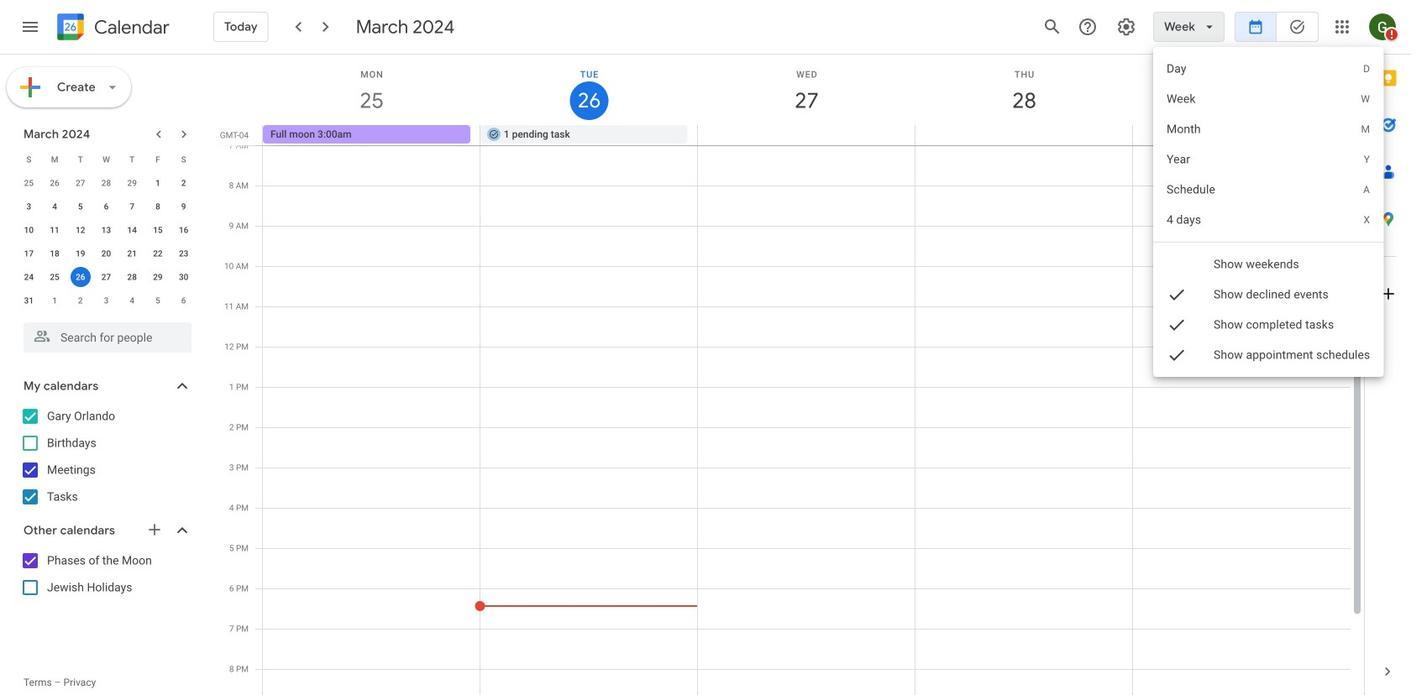 Task type: describe. For each thing, give the bounding box(es) containing it.
23 element
[[174, 244, 194, 264]]

25 element
[[45, 267, 65, 287]]

20 element
[[96, 244, 116, 264]]

heading inside calendar element
[[91, 17, 170, 37]]

31 element
[[19, 291, 39, 311]]

22 element
[[148, 244, 168, 264]]

add other calendars image
[[146, 522, 163, 539]]

april 2 element
[[70, 291, 91, 311]]

april 5 element
[[148, 291, 168, 311]]

settings menu image
[[1117, 17, 1137, 37]]

18 element
[[45, 244, 65, 264]]

5 menu item from the top
[[1154, 175, 1384, 205]]

14 element
[[122, 220, 142, 240]]

1 element
[[148, 173, 168, 193]]

27 element
[[96, 267, 116, 287]]

april 6 element
[[174, 291, 194, 311]]

4 element
[[45, 197, 65, 217]]

29 element
[[148, 267, 168, 287]]

19 element
[[70, 244, 91, 264]]

3 element
[[19, 197, 39, 217]]

7 element
[[122, 197, 142, 217]]

6 element
[[96, 197, 116, 217]]

cell inside march 2024 grid
[[68, 266, 93, 289]]

3 checkbox item from the top
[[1154, 310, 1384, 340]]

28 element
[[122, 267, 142, 287]]

24 element
[[19, 267, 39, 287]]

Search for people text field
[[34, 323, 181, 353]]

calendar element
[[54, 10, 170, 47]]

16 element
[[174, 220, 194, 240]]

april 3 element
[[96, 291, 116, 311]]

my calendars list
[[3, 403, 208, 511]]



Task type: vqa. For each thing, say whether or not it's contained in the screenshot.
'All day' in 11 row
no



Task type: locate. For each thing, give the bounding box(es) containing it.
april 1 element
[[45, 291, 65, 311]]

february 25 element
[[19, 173, 39, 193]]

2 checkbox item from the top
[[1154, 280, 1384, 310]]

12 element
[[70, 220, 91, 240]]

row
[[255, 125, 1364, 145], [16, 148, 197, 171], [16, 171, 197, 195], [16, 195, 197, 218], [16, 218, 197, 242], [16, 242, 197, 266], [16, 266, 197, 289], [16, 289, 197, 313]]

8 element
[[148, 197, 168, 217]]

15 element
[[148, 220, 168, 240]]

1 checkbox item from the top
[[1154, 202, 1384, 328]]

11 element
[[45, 220, 65, 240]]

main drawer image
[[20, 17, 40, 37]]

4 menu item from the top
[[1154, 145, 1384, 175]]

february 27 element
[[70, 173, 91, 193]]

other calendars list
[[3, 548, 208, 602]]

february 26 element
[[45, 173, 65, 193]]

30 element
[[174, 267, 194, 287]]

february 29 element
[[122, 173, 142, 193]]

3 menu item from the top
[[1154, 114, 1384, 145]]

17 element
[[19, 244, 39, 264]]

21 element
[[122, 244, 142, 264]]

tab list
[[1365, 55, 1412, 649]]

1 menu item from the top
[[1154, 54, 1384, 84]]

9 element
[[174, 197, 194, 217]]

menu item
[[1154, 54, 1384, 84], [1154, 84, 1384, 114], [1154, 114, 1384, 145], [1154, 145, 1384, 175], [1154, 175, 1384, 205], [1154, 205, 1384, 235]]

grid
[[215, 55, 1364, 696]]

5 element
[[70, 197, 91, 217]]

heading
[[91, 17, 170, 37]]

2 menu item from the top
[[1154, 84, 1384, 114]]

4 checkbox item from the top
[[1154, 340, 1384, 371]]

checkbox item
[[1154, 202, 1384, 328], [1154, 280, 1384, 310], [1154, 310, 1384, 340], [1154, 340, 1384, 371]]

6 menu item from the top
[[1154, 205, 1384, 235]]

2 element
[[174, 173, 194, 193]]

april 4 element
[[122, 291, 142, 311]]

None search field
[[0, 316, 208, 353]]

10 element
[[19, 220, 39, 240]]

13 element
[[96, 220, 116, 240]]

march 2024 grid
[[16, 148, 197, 313]]

cell
[[698, 125, 915, 145], [915, 125, 1133, 145], [1133, 125, 1350, 145], [68, 266, 93, 289]]

26, today element
[[70, 267, 91, 287]]

february 28 element
[[96, 173, 116, 193]]

menu
[[1154, 47, 1384, 377]]

row group
[[16, 171, 197, 313]]



